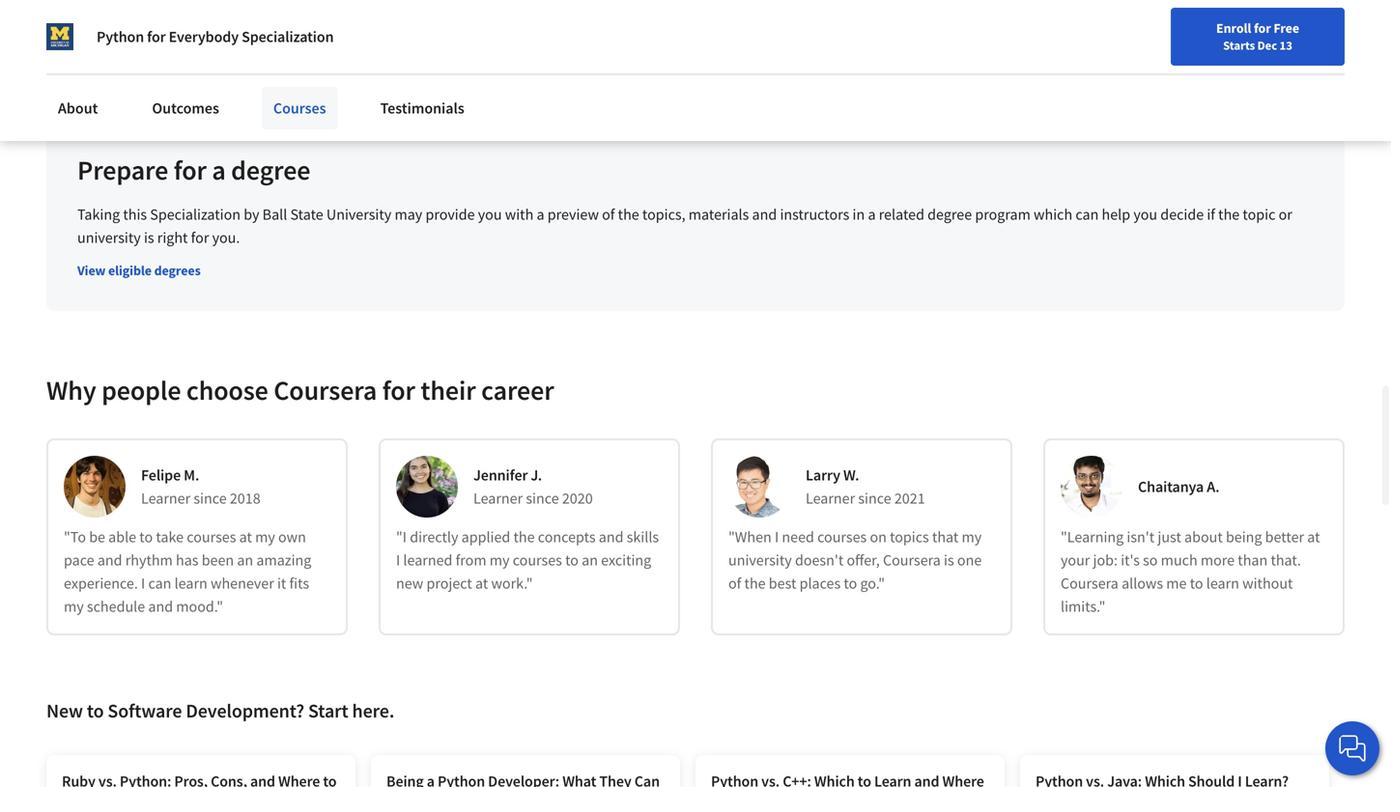 Task type: describe. For each thing, give the bounding box(es) containing it.
courses inside "i directly applied the concepts and skills i learned from my courses to an exciting new project at work."
[[513, 551, 562, 570]]

python for everybody specialization
[[97, 27, 334, 46]]

1 you from the left
[[478, 205, 502, 224]]

decide
[[1160, 205, 1204, 224]]

concepts
[[538, 527, 596, 547]]

2 • from the left
[[200, 17, 204, 35]]

since for m.
[[194, 489, 227, 508]]

topic
[[1243, 205, 1275, 224]]

career
[[481, 373, 554, 407]]

4.7
[[212, 17, 230, 35]]

preview
[[547, 205, 599, 224]]

about link
[[46, 87, 110, 129]]

coursera inside "when i need courses on topics that my university doesn't offer, coursera is one of the best places to go."
[[883, 551, 941, 570]]

is inside taking this specialization by ball state university may provide you with a preview of the topics, materials and instructors in a related degree program which can help you decide if the topic or university is right for you.
[[144, 228, 154, 247]]

help
[[1102, 205, 1130, 224]]

courses link
[[262, 87, 338, 129]]

can inside "to be able to take courses at my own pace and rhythm has been an amazing experience. i can learn whenever it fits my schedule and mood."
[[148, 574, 171, 593]]

much
[[1161, 551, 1197, 570]]

university
[[326, 205, 391, 224]]

or
[[1279, 205, 1292, 224]]

it's
[[1121, 551, 1140, 570]]

view eligible degrees button
[[77, 261, 201, 280]]

isn't
[[1127, 527, 1155, 547]]

for inside taking this specialization by ball state university may provide you with a preview of the topics, materials and instructors in a related degree program which can help you decide if the topic or university is right for you.
[[191, 228, 209, 247]]

5
[[124, 17, 131, 35]]

"learning isn't just about being better at your job: it's so much more than that. coursera allows me to learn without limits."
[[1061, 527, 1320, 616]]

applied
[[461, 527, 510, 547]]

topics
[[890, 527, 929, 547]]

0 horizontal spatial coursera
[[274, 373, 377, 407]]

take
[[156, 527, 184, 547]]

"when
[[728, 527, 772, 547]]

project
[[426, 574, 472, 593]]

free
[[1274, 19, 1299, 37]]

i inside "to be able to take courses at my own pace and rhythm has been an amazing experience. i can learn whenever it fits my schedule and mood."
[[141, 574, 145, 593]]

degrees
[[154, 262, 201, 279]]

learn for has
[[174, 574, 207, 593]]

j.
[[531, 466, 542, 485]]

9
[[151, 17, 157, 35]]

learner for larry
[[806, 489, 855, 508]]

new
[[396, 574, 423, 593]]

courses inside "to be able to take courses at my own pace and rhythm has been an amazing experience. i can learn whenever it fits my schedule and mood."
[[187, 527, 236, 547]]

courses inside "when i need courses on topics that my university doesn't offer, coursera is one of the best places to go."
[[817, 527, 867, 547]]

since for j.
[[526, 489, 559, 508]]

"when i need courses on topics that my university doesn't offer, coursera is one of the best places to go."
[[728, 527, 982, 593]]

from
[[456, 551, 486, 570]]

can inside taking this specialization by ball state university may provide you with a preview of the topics, materials and instructors in a related degree program which can help you decide if the topic or university is right for you.
[[1075, 205, 1099, 224]]

of inside "when i need courses on topics that my university doesn't offer, coursera is one of the best places to go."
[[728, 574, 741, 593]]

"i
[[396, 527, 407, 547]]

allows
[[1122, 574, 1163, 593]]

hours
[[160, 17, 192, 35]]

my left own
[[255, 527, 275, 547]]

that.
[[1271, 551, 1301, 570]]

without
[[1242, 574, 1293, 593]]

specialization inside taking this specialization by ball state university may provide you with a preview of the topics, materials and instructors in a related degree program which can help you decide if the topic or university is right for you.
[[150, 205, 241, 224]]

provide
[[425, 205, 475, 224]]

0 horizontal spatial degree
[[231, 153, 310, 187]]

1 horizontal spatial specialization
[[242, 27, 334, 46]]

w.
[[843, 466, 859, 485]]

2 horizontal spatial a
[[868, 205, 876, 224]]

learner for felipe
[[141, 489, 190, 508]]

mood."
[[176, 597, 223, 616]]

a.
[[1207, 477, 1219, 496]]

own
[[278, 527, 306, 547]]

and up experience.
[[97, 551, 122, 570]]

been
[[202, 551, 234, 570]]

pace
[[64, 551, 94, 570]]

i inside "i directly applied the concepts and skills i learned from my courses to an exciting new project at work."
[[396, 551, 400, 570]]

why people choose coursera for their career
[[46, 373, 554, 407]]

at for courses
[[239, 527, 252, 547]]

one
[[957, 551, 982, 570]]

an inside "i directly applied the concepts and skills i learned from my courses to an exciting new project at work."
[[582, 551, 598, 570]]

instructors
[[780, 205, 849, 224]]

course 5 • 9 hours •
[[82, 17, 204, 35]]

go."
[[860, 574, 885, 593]]

"to
[[64, 527, 86, 547]]

degree inside taking this specialization by ball state university may provide you with a preview of the topics, materials and instructors in a related degree program which can help you decide if the topic or university is right for you.
[[927, 205, 972, 224]]

at inside "i directly applied the concepts and skills i learned from my courses to an exciting new project at work."
[[475, 574, 488, 593]]

choose
[[186, 373, 268, 407]]

work."
[[491, 574, 533, 593]]

the inside "i directly applied the concepts and skills i learned from my courses to an exciting new project at work."
[[513, 527, 535, 547]]

state
[[290, 205, 323, 224]]

1 • from the left
[[139, 17, 143, 35]]

best
[[769, 574, 796, 593]]

so
[[1143, 551, 1158, 570]]

outcomes link
[[140, 87, 231, 129]]

here.
[[352, 699, 394, 723]]

prepare
[[77, 153, 168, 187]]

"i directly applied the concepts and skills i learned from my courses to an exciting new project at work."
[[396, 527, 659, 593]]

be
[[89, 527, 105, 547]]

new to software development? start here.
[[46, 699, 394, 723]]

testimonials
[[380, 99, 464, 118]]

which
[[1034, 205, 1072, 224]]

my inside "i directly applied the concepts and skills i learned from my courses to an exciting new project at work."
[[490, 551, 510, 570]]

since for w.
[[858, 489, 891, 508]]

amazing
[[256, 551, 311, 570]]

enroll
[[1216, 19, 1251, 37]]

python
[[97, 27, 144, 46]]

larry
[[806, 466, 840, 485]]

prepare for a degree
[[77, 153, 310, 187]]

has
[[176, 551, 199, 570]]

taking
[[77, 205, 120, 224]]

courses
[[273, 99, 326, 118]]



Task type: vqa. For each thing, say whether or not it's contained in the screenshot.
right Learner
yes



Task type: locate. For each thing, give the bounding box(es) containing it.
for down outcomes link
[[174, 153, 207, 187]]

exciting
[[601, 551, 651, 570]]

2 an from the left
[[582, 551, 598, 570]]

specialization right 4.7
[[242, 27, 334, 46]]

for left their
[[382, 373, 415, 407]]

related
[[879, 205, 924, 224]]

coursera
[[274, 373, 377, 407], [883, 551, 941, 570], [1061, 574, 1118, 593]]

since down m.
[[194, 489, 227, 508]]

with
[[505, 205, 533, 224]]

1 vertical spatial can
[[148, 574, 171, 593]]

coursera inside "learning isn't just about being better at your job: it's so much more than that. coursera allows me to learn without limits."
[[1061, 574, 1118, 593]]

1 horizontal spatial courses
[[513, 551, 562, 570]]

1 horizontal spatial university
[[728, 551, 792, 570]]

new
[[46, 699, 83, 723]]

0 vertical spatial coursera
[[274, 373, 377, 407]]

learner for jennifer
[[473, 489, 523, 508]]

ball
[[262, 205, 287, 224]]

at for better
[[1307, 527, 1320, 547]]

since down j.
[[526, 489, 559, 508]]

a right in
[[868, 205, 876, 224]]

if
[[1207, 205, 1215, 224]]

my up the one
[[962, 527, 982, 547]]

is
[[144, 228, 154, 247], [944, 551, 954, 570]]

i left need
[[775, 527, 779, 547]]

for right 5
[[147, 27, 166, 46]]

to inside "i directly applied the concepts and skills i learned from my courses to an exciting new project at work."
[[565, 551, 579, 570]]

0 vertical spatial i
[[775, 527, 779, 547]]

topics,
[[642, 205, 685, 224]]

1 horizontal spatial coursera
[[883, 551, 941, 570]]

university of michigan image
[[46, 23, 73, 50]]

the left topics,
[[618, 205, 639, 224]]

0 horizontal spatial of
[[602, 205, 615, 224]]

of left best
[[728, 574, 741, 593]]

1 horizontal spatial an
[[582, 551, 598, 570]]

just
[[1158, 527, 1181, 547]]

learn for more
[[1206, 574, 1239, 593]]

learner down the larry
[[806, 489, 855, 508]]

more
[[1201, 551, 1235, 570]]

0 vertical spatial is
[[144, 228, 154, 247]]

None search field
[[275, 12, 594, 51]]

since down 'w.'
[[858, 489, 891, 508]]

3 learner from the left
[[806, 489, 855, 508]]

learner inside larry w. learner since 2021
[[806, 489, 855, 508]]

my up work."
[[490, 551, 510, 570]]

2 vertical spatial i
[[141, 574, 145, 593]]

chat with us image
[[1337, 733, 1368, 764]]

2 since from the left
[[526, 489, 559, 508]]

whenever
[[211, 574, 274, 593]]

2 learner from the left
[[473, 489, 523, 508]]

2 horizontal spatial at
[[1307, 527, 1320, 547]]

1 vertical spatial degree
[[927, 205, 972, 224]]

university down taking
[[77, 228, 141, 247]]

the right applied
[[513, 527, 535, 547]]

learn
[[174, 574, 207, 593], [1206, 574, 1239, 593]]

2 learn from the left
[[1206, 574, 1239, 593]]

2021
[[894, 489, 925, 508]]

courses up offer,
[[817, 527, 867, 547]]

1 horizontal spatial learner
[[473, 489, 523, 508]]

rhythm
[[125, 551, 173, 570]]

1 learn from the left
[[174, 574, 207, 593]]

learn inside "to be able to take courses at my own pace and rhythm has been an amazing experience. i can learn whenever it fits my schedule and mood."
[[174, 574, 207, 593]]

of right preview
[[602, 205, 615, 224]]

to up rhythm
[[139, 527, 153, 547]]

to left the go."
[[844, 574, 857, 593]]

0 horizontal spatial courses
[[187, 527, 236, 547]]

this
[[123, 205, 147, 224]]

to right new on the bottom
[[87, 699, 104, 723]]

right
[[157, 228, 188, 247]]

i down "i
[[396, 551, 400, 570]]

m.
[[184, 466, 199, 485]]

being
[[1226, 527, 1262, 547]]

menu item
[[1042, 19, 1167, 82]]

view eligible degrees
[[77, 262, 201, 279]]

and
[[752, 205, 777, 224], [599, 527, 624, 547], [97, 551, 122, 570], [148, 597, 173, 616]]

is inside "when i need courses on topics that my university doesn't offer, coursera is one of the best places to go."
[[944, 551, 954, 570]]

for for python
[[147, 27, 166, 46]]

1 horizontal spatial since
[[526, 489, 559, 508]]

1 horizontal spatial of
[[728, 574, 741, 593]]

3 since from the left
[[858, 489, 891, 508]]

you
[[478, 205, 502, 224], [1133, 205, 1157, 224]]

2 vertical spatial coursera
[[1061, 574, 1118, 593]]

0 horizontal spatial you
[[478, 205, 502, 224]]

learn down more
[[1206, 574, 1239, 593]]

0 vertical spatial can
[[1075, 205, 1099, 224]]

1 horizontal spatial a
[[537, 205, 544, 224]]

felipe
[[141, 466, 181, 485]]

to inside "learning isn't just about being better at your job: it's so much more than that. coursera allows me to learn without limits."
[[1190, 574, 1203, 593]]

can left help
[[1075, 205, 1099, 224]]

1 horizontal spatial degree
[[927, 205, 972, 224]]

1 since from the left
[[194, 489, 227, 508]]

degree
[[231, 153, 310, 187], [927, 205, 972, 224]]

2 you from the left
[[1133, 205, 1157, 224]]

directly
[[410, 527, 458, 547]]

a up 'you.'
[[212, 153, 226, 187]]

learner inside felipe m. learner since 2018
[[141, 489, 190, 508]]

0 horizontal spatial i
[[141, 574, 145, 593]]

about
[[1184, 527, 1223, 547]]

an up whenever
[[237, 551, 253, 570]]

0 horizontal spatial is
[[144, 228, 154, 247]]

1 horizontal spatial is
[[944, 551, 954, 570]]

why
[[46, 373, 96, 407]]

jennifer j. learner since 2020
[[473, 466, 593, 508]]

your
[[1061, 551, 1090, 570]]

0 horizontal spatial a
[[212, 153, 226, 187]]

course
[[82, 17, 122, 35]]

1 vertical spatial i
[[396, 551, 400, 570]]

0 horizontal spatial learn
[[174, 574, 207, 593]]

to inside "when i need courses on topics that my university doesn't offer, coursera is one of the best places to go."
[[844, 574, 857, 593]]

offer,
[[847, 551, 880, 570]]

university inside "when i need courses on topics that my university doesn't offer, coursera is one of the best places to go."
[[728, 551, 792, 570]]

to right me
[[1190, 574, 1203, 593]]

1 an from the left
[[237, 551, 253, 570]]

1 vertical spatial of
[[728, 574, 741, 593]]

courses up been
[[187, 527, 236, 547]]

in
[[853, 205, 865, 224]]

the left best
[[744, 574, 766, 593]]

• left "9"
[[139, 17, 143, 35]]

i inside "when i need courses on topics that my university doesn't offer, coursera is one of the best places to go."
[[775, 527, 779, 547]]

about
[[58, 99, 98, 118]]

1 horizontal spatial you
[[1133, 205, 1157, 224]]

me
[[1166, 574, 1187, 593]]

my inside "when i need courses on topics that my university doesn't offer, coursera is one of the best places to go."
[[962, 527, 982, 547]]

is left the one
[[944, 551, 954, 570]]

to down 'concepts'
[[565, 551, 579, 570]]

starts
[[1223, 38, 1255, 53]]

testimonials link
[[369, 87, 476, 129]]

need
[[782, 527, 814, 547]]

learner down jennifer
[[473, 489, 523, 508]]

can
[[1075, 205, 1099, 224], [148, 574, 171, 593]]

0 vertical spatial of
[[602, 205, 615, 224]]

and inside taking this specialization by ball state university may provide you with a preview of the topics, materials and instructors in a related degree program which can help you decide if the topic or university is right for you.
[[752, 205, 777, 224]]

at right the better
[[1307, 527, 1320, 547]]

1 horizontal spatial learn
[[1206, 574, 1239, 593]]

for inside the enroll for free starts dec 13
[[1254, 19, 1271, 37]]

( 13,521 ratings
[[257, 17, 340, 35]]

courses up work."
[[513, 551, 562, 570]]

2 horizontal spatial courses
[[817, 527, 867, 547]]

learner down felipe
[[141, 489, 190, 508]]

for
[[1254, 19, 1271, 37], [147, 27, 166, 46], [174, 153, 207, 187], [191, 228, 209, 247], [382, 373, 415, 407]]

degree up ball
[[231, 153, 310, 187]]

you right help
[[1133, 205, 1157, 224]]

coursera image
[[23, 16, 146, 47]]

university down ""when"
[[728, 551, 792, 570]]

my down experience.
[[64, 597, 84, 616]]

learner
[[141, 489, 190, 508], [473, 489, 523, 508], [806, 489, 855, 508]]

ratings
[[301, 17, 340, 35]]

learner inside jennifer j. learner since 2020
[[473, 489, 523, 508]]

learn inside "learning isn't just about being better at your job: it's so much more than that. coursera allows me to learn without limits."
[[1206, 574, 1239, 593]]

at down from
[[475, 574, 488, 593]]

university inside taking this specialization by ball state university may provide you with a preview of the topics, materials and instructors in a related degree program which can help you decide if the topic or university is right for you.
[[77, 228, 141, 247]]

and up exciting
[[599, 527, 624, 547]]

1 vertical spatial university
[[728, 551, 792, 570]]

degree right related at the right
[[927, 205, 972, 224]]

at inside "to be able to take courses at my own pace and rhythm has been an amazing experience. i can learn whenever it fits my schedule and mood."
[[239, 527, 252, 547]]

view
[[77, 262, 106, 279]]

i down rhythm
[[141, 574, 145, 593]]

1 vertical spatial coursera
[[883, 551, 941, 570]]

0 horizontal spatial learner
[[141, 489, 190, 508]]

specialization up right
[[150, 205, 241, 224]]

and left mood."
[[148, 597, 173, 616]]

an inside "to be able to take courses at my own pace and rhythm has been an amazing experience. i can learn whenever it fits my schedule and mood."
[[237, 551, 253, 570]]

by
[[244, 205, 259, 224]]

can down rhythm
[[148, 574, 171, 593]]

for up dec
[[1254, 19, 1271, 37]]

dec
[[1257, 38, 1277, 53]]

1 learner from the left
[[141, 489, 190, 508]]

able
[[108, 527, 136, 547]]

and inside "i directly applied the concepts and skills i learned from my courses to an exciting new project at work."
[[599, 527, 624, 547]]

better
[[1265, 527, 1304, 547]]

0 horizontal spatial since
[[194, 489, 227, 508]]

13,521
[[261, 17, 298, 35]]

2 horizontal spatial coursera
[[1061, 574, 1118, 593]]

learn down has
[[174, 574, 207, 593]]

since inside felipe m. learner since 2018
[[194, 489, 227, 508]]

1 horizontal spatial i
[[396, 551, 400, 570]]

2 horizontal spatial since
[[858, 489, 891, 508]]

places
[[799, 574, 841, 593]]

is left right
[[144, 228, 154, 247]]

0 horizontal spatial an
[[237, 551, 253, 570]]

at down 2018
[[239, 527, 252, 547]]

"to be able to take courses at my own pace and rhythm has been an amazing experience. i can learn whenever it fits my schedule and mood."
[[64, 527, 311, 616]]

the
[[618, 205, 639, 224], [1218, 205, 1240, 224], [513, 527, 535, 547], [744, 574, 766, 593]]

to
[[139, 527, 153, 547], [565, 551, 579, 570], [844, 574, 857, 593], [1190, 574, 1203, 593], [87, 699, 104, 723]]

2 horizontal spatial learner
[[806, 489, 855, 508]]

and right materials
[[752, 205, 777, 224]]

fits
[[289, 574, 309, 593]]

may
[[395, 205, 422, 224]]

taking this specialization by ball state university may provide you with a preview of the topics, materials and instructors in a related degree program which can help you decide if the topic or university is right for you.
[[77, 205, 1292, 247]]

of inside taking this specialization by ball state university may provide you with a preview of the topics, materials and instructors in a related degree program which can help you decide if the topic or university is right for you.
[[602, 205, 615, 224]]

to inside "to be able to take courses at my own pace and rhythm has been an amazing experience. i can learn whenever it fits my schedule and mood."
[[139, 527, 153, 547]]

1 horizontal spatial •
[[200, 17, 204, 35]]

since
[[194, 489, 227, 508], [526, 489, 559, 508], [858, 489, 891, 508]]

of
[[602, 205, 615, 224], [728, 574, 741, 593]]

since inside jennifer j. learner since 2020
[[526, 489, 559, 508]]

university
[[77, 228, 141, 247], [728, 551, 792, 570]]

1 horizontal spatial can
[[1075, 205, 1099, 224]]

2 horizontal spatial i
[[775, 527, 779, 547]]

0 horizontal spatial specialization
[[150, 205, 241, 224]]

jennifer
[[473, 466, 528, 485]]

you.
[[212, 228, 240, 247]]

13
[[1279, 38, 1292, 53]]

enroll for free starts dec 13
[[1216, 19, 1299, 53]]

at inside "learning isn't just about being better at your job: it's so much more than that. coursera allows me to learn without limits."
[[1307, 527, 1320, 547]]

development?
[[186, 699, 304, 723]]

for for prepare
[[174, 153, 207, 187]]

on
[[870, 527, 887, 547]]

0 horizontal spatial at
[[239, 527, 252, 547]]

0 vertical spatial university
[[77, 228, 141, 247]]

0 horizontal spatial university
[[77, 228, 141, 247]]

for left 'you.'
[[191, 228, 209, 247]]

that
[[932, 527, 959, 547]]

since inside larry w. learner since 2021
[[858, 489, 891, 508]]

chaitanya a.
[[1138, 477, 1219, 496]]

0 vertical spatial specialization
[[242, 27, 334, 46]]

1 vertical spatial specialization
[[150, 205, 241, 224]]

0 horizontal spatial •
[[139, 17, 143, 35]]

an down 'concepts'
[[582, 551, 598, 570]]

you left with
[[478, 205, 502, 224]]

courses
[[187, 527, 236, 547], [817, 527, 867, 547], [513, 551, 562, 570]]

0 vertical spatial degree
[[231, 153, 310, 187]]

the right if
[[1218, 205, 1240, 224]]

felipe m. learner since 2018
[[141, 466, 260, 508]]

the inside "when i need courses on topics that my university doesn't offer, coursera is one of the best places to go."
[[744, 574, 766, 593]]

outcomes
[[152, 99, 219, 118]]

0 horizontal spatial can
[[148, 574, 171, 593]]

• left 4.7
[[200, 17, 204, 35]]

1 horizontal spatial at
[[475, 574, 488, 593]]

materials
[[689, 205, 749, 224]]

1 vertical spatial is
[[944, 551, 954, 570]]

for for enroll
[[1254, 19, 1271, 37]]

a right with
[[537, 205, 544, 224]]

a
[[212, 153, 226, 187], [537, 205, 544, 224], [868, 205, 876, 224]]



